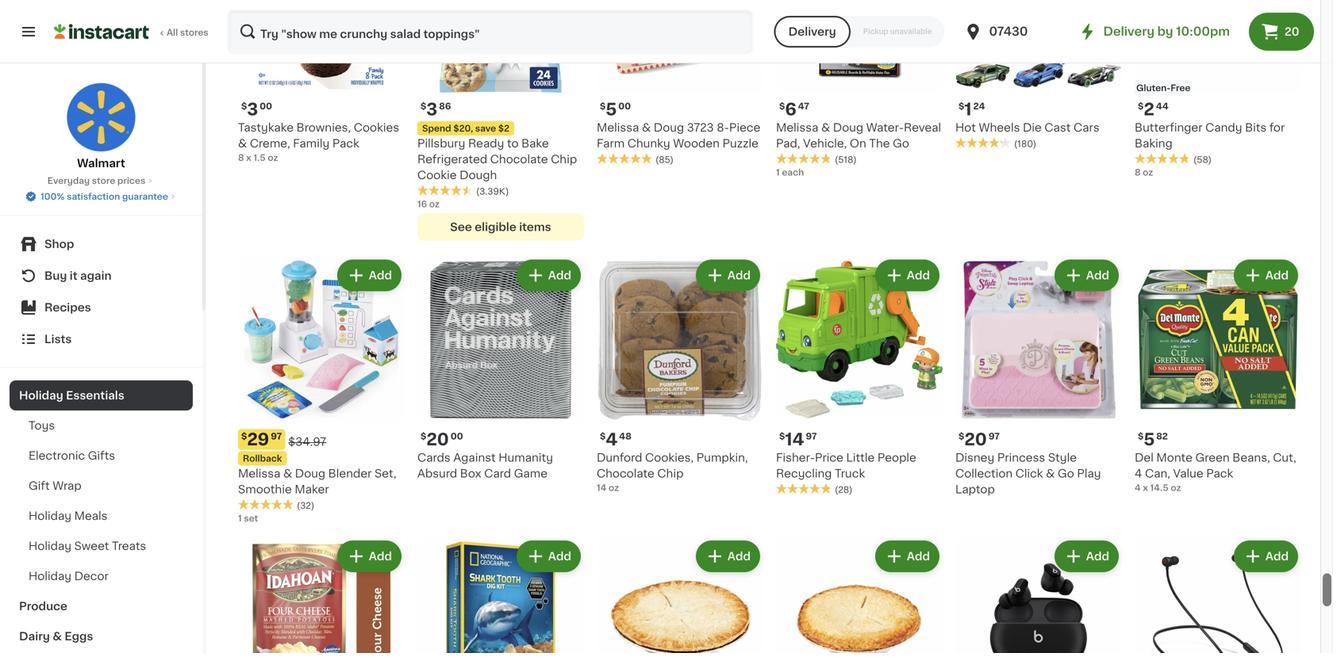 Task type: locate. For each thing, give the bounding box(es) containing it.
prices
[[117, 177, 145, 185]]

$ inside $ 2 44
[[1138, 102, 1144, 111]]

buy it again
[[44, 271, 112, 282]]

value
[[1173, 469, 1204, 480]]

0 horizontal spatial pack
[[332, 138, 359, 149]]

pack down brownies,
[[332, 138, 359, 149]]

little
[[846, 453, 875, 464]]

set,
[[375, 469, 396, 480]]

97 right 29
[[271, 433, 282, 441]]

& up vehicle,
[[821, 122, 830, 133]]

$ for $ 4 48
[[600, 433, 606, 441]]

$ left 48
[[600, 433, 606, 441]]

& down style
[[1046, 469, 1055, 480]]

delivery up 47
[[789, 26, 836, 37]]

0 horizontal spatial chip
[[551, 154, 577, 165]]

(32)
[[297, 502, 315, 511]]

die
[[1023, 122, 1042, 133]]

3 up "tastykake"
[[247, 101, 258, 118]]

1 vertical spatial pack
[[1207, 469, 1234, 480]]

$ up disney
[[959, 433, 965, 441]]

8 down baking
[[1135, 168, 1141, 177]]

$ for $ 5 00
[[600, 102, 606, 111]]

8 inside the tastykake brownies, cookies & creme, family pack 8 x 1.5 oz
[[238, 154, 244, 162]]

beans,
[[1233, 453, 1270, 464]]

$ inside "$ 6 47"
[[779, 102, 785, 111]]

(180)
[[1014, 140, 1037, 148]]

x left 14.5
[[1143, 484, 1148, 493]]

pack down green in the bottom right of the page
[[1207, 469, 1234, 480]]

0 vertical spatial 8
[[238, 154, 244, 162]]

97 inside $ 20 97
[[989, 433, 1000, 441]]

electronic gifts
[[29, 451, 115, 462]]

can,
[[1145, 469, 1171, 480]]

chocolate down dunford
[[597, 469, 655, 480]]

97 for 20
[[989, 433, 1000, 441]]

electronic gifts link
[[10, 441, 193, 471]]

1 horizontal spatial delivery
[[1104, 26, 1155, 37]]

the
[[869, 138, 890, 149]]

97
[[271, 433, 282, 441], [806, 433, 817, 441], [989, 433, 1000, 441]]

x
[[246, 154, 251, 162], [1143, 484, 1148, 493]]

walmart logo image
[[66, 83, 136, 152]]

satisfaction
[[67, 192, 120, 201]]

3 left 86
[[426, 101, 438, 118]]

oz inside the tastykake brownies, cookies & creme, family pack 8 x 1.5 oz
[[268, 154, 278, 162]]

holiday meals
[[29, 511, 108, 522]]

melissa inside melissa & doug water-reveal pad, vehicle, on the go
[[776, 122, 819, 133]]

& up smoothie
[[283, 469, 292, 480]]

doug for 5
[[654, 122, 684, 133]]

$ 20 00
[[421, 432, 463, 448]]

pack
[[332, 138, 359, 149], [1207, 469, 1234, 480]]

6
[[785, 101, 797, 118]]

1 horizontal spatial 20
[[965, 432, 987, 448]]

0 horizontal spatial x
[[246, 154, 251, 162]]

$ inside $ 20 97
[[959, 433, 965, 441]]

1 97 from the left
[[271, 433, 282, 441]]

2 horizontal spatial doug
[[833, 122, 864, 133]]

doug up "chunky"
[[654, 122, 684, 133]]

$ for $ 3 00
[[241, 102, 247, 111]]

1 3 from the left
[[247, 101, 258, 118]]

1 vertical spatial x
[[1143, 484, 1148, 493]]

16 oz
[[417, 200, 440, 209]]

82
[[1157, 433, 1168, 441]]

0 horizontal spatial chocolate
[[490, 154, 548, 165]]

chocolate down to
[[490, 154, 548, 165]]

2 vertical spatial 1
[[238, 515, 242, 523]]

8 left 1.5
[[238, 154, 244, 162]]

1 horizontal spatial 00
[[451, 433, 463, 441]]

butterfinger
[[1135, 122, 1203, 133]]

$ inside $ 1 24
[[959, 102, 965, 111]]

candy
[[1206, 122, 1243, 133]]

97 up disney
[[989, 433, 1000, 441]]

3 for tastykake brownies, cookies & creme, family pack
[[247, 101, 258, 118]]

0 horizontal spatial 20
[[426, 432, 449, 448]]

water-
[[866, 122, 904, 133]]

$ left 86
[[421, 102, 426, 111]]

melissa & doug 3723 8-piece farm chunky wooden puzzle
[[597, 122, 761, 149]]

$ inside $ 20 00
[[421, 433, 426, 441]]

0 vertical spatial x
[[246, 154, 251, 162]]

$ for $ 1 24
[[959, 102, 965, 111]]

$ 5 82
[[1138, 432, 1168, 448]]

1 horizontal spatial x
[[1143, 484, 1148, 493]]

1 horizontal spatial go
[[1058, 469, 1074, 480]]

00 up farm in the top left of the page
[[619, 102, 631, 111]]

$ up farm in the top left of the page
[[600, 102, 606, 111]]

cookies,
[[645, 453, 694, 464]]

1 horizontal spatial chip
[[657, 469, 684, 480]]

2 vertical spatial 4
[[1135, 484, 1141, 493]]

14 down dunford
[[597, 484, 607, 493]]

holiday inside holiday decor link
[[29, 571, 71, 583]]

3723
[[687, 122, 714, 133]]

3 for spend $20, save $2
[[426, 101, 438, 118]]

4
[[606, 432, 618, 448], [1135, 469, 1142, 480], [1135, 484, 1141, 493]]

3 inside product 'group'
[[426, 101, 438, 118]]

00 up "tastykake"
[[260, 102, 272, 111]]

1 horizontal spatial 1
[[776, 168, 780, 177]]

00
[[260, 102, 272, 111], [619, 102, 631, 111], [451, 433, 463, 441]]

1 horizontal spatial 3
[[426, 101, 438, 118]]

$ 3 00
[[241, 101, 272, 118]]

$ for $ 3 86
[[421, 102, 426, 111]]

1 horizontal spatial 8
[[1135, 168, 1141, 177]]

3 97 from the left
[[989, 433, 1000, 441]]

00 for 20
[[451, 433, 463, 441]]

$ inside $ 3 00
[[241, 102, 247, 111]]

hot wheels die cast cars
[[956, 122, 1100, 133]]

97 inside $ 29 97 $34.97
[[271, 433, 282, 441]]

doug up maker
[[295, 469, 326, 480]]

instacart logo image
[[54, 22, 149, 41]]

(3.39k)
[[476, 187, 509, 196]]

delivery left by
[[1104, 26, 1155, 37]]

melissa up farm in the top left of the page
[[597, 122, 639, 133]]

pillsbury ready to bake refrigerated chocolate chip cookie dough
[[417, 138, 577, 181]]

$ for $ 2 44
[[1138, 102, 1144, 111]]

for
[[1270, 122, 1285, 133]]

0 horizontal spatial 5
[[606, 101, 617, 118]]

2 horizontal spatial melissa
[[776, 122, 819, 133]]

melissa down rollback
[[238, 469, 280, 480]]

tastykake
[[238, 122, 294, 133]]

0 horizontal spatial delivery
[[789, 26, 836, 37]]

melissa up pad,
[[776, 122, 819, 133]]

chocolate inside pillsbury ready to bake refrigerated chocolate chip cookie dough
[[490, 154, 548, 165]]

1 vertical spatial 4
[[1135, 469, 1142, 480]]

07430 button
[[964, 10, 1059, 54]]

2 horizontal spatial 00
[[619, 102, 631, 111]]

pack inside the tastykake brownies, cookies & creme, family pack 8 x 1.5 oz
[[332, 138, 359, 149]]

stores
[[180, 28, 208, 37]]

0 vertical spatial go
[[893, 138, 910, 149]]

$ 3 86
[[421, 101, 451, 118]]

eligible
[[475, 222, 517, 233]]

$ up fisher-
[[779, 433, 785, 441]]

1 left 'set'
[[238, 515, 242, 523]]

gluten-
[[1137, 84, 1171, 92]]

spend
[[422, 124, 451, 133]]

melissa for 5
[[597, 122, 639, 133]]

collection
[[956, 469, 1013, 480]]

4 down the del
[[1135, 469, 1142, 480]]

holiday inside holiday meals link
[[29, 511, 71, 522]]

pillsbury
[[417, 138, 465, 149]]

oz right 14.5
[[1171, 484, 1181, 493]]

0 vertical spatial 5
[[606, 101, 617, 118]]

delivery for delivery
[[789, 26, 836, 37]]

1 horizontal spatial chocolate
[[597, 469, 655, 480]]

(58)
[[1194, 156, 1212, 164]]

0 horizontal spatial 97
[[271, 433, 282, 441]]

$ 14 97
[[779, 432, 817, 448]]

1 horizontal spatial 5
[[1144, 432, 1155, 448]]

20 for $ 20 00
[[426, 432, 449, 448]]

00 inside $ 20 00
[[451, 433, 463, 441]]

1 vertical spatial go
[[1058, 469, 1074, 480]]

product group
[[417, 0, 584, 241], [238, 257, 405, 525], [417, 257, 584, 482], [597, 257, 764, 495], [776, 257, 943, 497], [956, 257, 1122, 498], [1135, 257, 1302, 495], [238, 538, 405, 654], [417, 538, 584, 654], [597, 538, 764, 654], [776, 538, 943, 654], [956, 538, 1122, 654], [1135, 538, 1302, 654]]

0 horizontal spatial 3
[[247, 101, 258, 118]]

$2
[[498, 124, 510, 133]]

2 horizontal spatial 1
[[965, 101, 972, 118]]

$ left 24
[[959, 102, 965, 111]]

1 vertical spatial 14
[[597, 484, 607, 493]]

$ for $ 20 97
[[959, 433, 965, 441]]

oz down dunford
[[609, 484, 619, 493]]

1 vertical spatial 1
[[776, 168, 780, 177]]

melissa
[[597, 122, 639, 133], [776, 122, 819, 133], [238, 469, 280, 480]]

go down style
[[1058, 469, 1074, 480]]

holiday inside "holiday essentials" link
[[19, 390, 63, 402]]

$ inside the $ 5 00
[[600, 102, 606, 111]]

& for dairy & eggs
[[53, 632, 62, 643]]

holiday down holiday meals
[[29, 541, 71, 552]]

delivery for delivery by 10:00pm
[[1104, 26, 1155, 37]]

97 inside $ 14 97
[[806, 433, 817, 441]]

5 left 82
[[1144, 432, 1155, 448]]

1
[[965, 101, 972, 118], [776, 168, 780, 177], [238, 515, 242, 523]]

0 horizontal spatial 8
[[238, 154, 244, 162]]

5 up farm in the top left of the page
[[606, 101, 617, 118]]

$ inside $ 3 86
[[421, 102, 426, 111]]

dough
[[460, 170, 497, 181]]

treats
[[112, 541, 146, 552]]

click
[[1016, 469, 1043, 480]]

1 vertical spatial chocolate
[[597, 469, 655, 480]]

1 left 24
[[965, 101, 972, 118]]

refrigerated
[[417, 154, 487, 165]]

fisher-price little people recycling truck
[[776, 453, 917, 480]]

lists
[[44, 334, 72, 345]]

go right the
[[893, 138, 910, 149]]

$ up "tastykake"
[[241, 102, 247, 111]]

★★★★★
[[956, 137, 1011, 149], [956, 137, 1011, 149], [597, 153, 652, 164], [597, 153, 652, 164], [776, 153, 832, 164], [776, 153, 832, 164], [1135, 153, 1191, 164], [1135, 153, 1191, 164], [417, 185, 473, 196], [417, 185, 473, 196], [776, 484, 832, 495], [776, 484, 832, 495], [238, 500, 294, 511], [238, 500, 294, 511]]

melissa for 6
[[776, 122, 819, 133]]

oz right 16
[[429, 200, 440, 209]]

00 inside the $ 5 00
[[619, 102, 631, 111]]

00 inside $ 3 00
[[260, 102, 272, 111]]

add
[[369, 270, 392, 281], [548, 270, 571, 281], [728, 270, 751, 281], [907, 270, 930, 281], [1086, 270, 1110, 281], [1266, 270, 1289, 281], [369, 552, 392, 563], [548, 552, 571, 563], [728, 552, 751, 563], [907, 552, 930, 563], [1086, 552, 1110, 563], [1266, 552, 1289, 563]]

14 inside the dunford cookies, pumpkin, chocolate chip 14 oz
[[597, 484, 607, 493]]

$ inside $ 4 48
[[600, 433, 606, 441]]

0 vertical spatial pack
[[332, 138, 359, 149]]

00 up against
[[451, 433, 463, 441]]

0 horizontal spatial doug
[[295, 469, 326, 480]]

4 left 14.5
[[1135, 484, 1141, 493]]

2 horizontal spatial 20
[[1285, 26, 1300, 37]]

$ up rollback
[[241, 433, 247, 441]]

all stores link
[[54, 10, 210, 54]]

doug inside "melissa & doug blender set, smoothie maker"
[[295, 469, 326, 480]]

doug inside melissa & doug water-reveal pad, vehicle, on the go
[[833, 122, 864, 133]]

& for melissa & doug water-reveal pad, vehicle, on the go
[[821, 122, 830, 133]]

1 horizontal spatial melissa
[[597, 122, 639, 133]]

cast
[[1045, 122, 1071, 133]]

$ for $ 20 00
[[421, 433, 426, 441]]

$ inside $ 14 97
[[779, 433, 785, 441]]

$ up cards
[[421, 433, 426, 441]]

service type group
[[774, 16, 945, 48]]

$ left 47
[[779, 102, 785, 111]]

5 for melissa & doug 3723 8-piece farm chunky wooden puzzle
[[606, 101, 617, 118]]

1 horizontal spatial pack
[[1207, 469, 1234, 480]]

0 horizontal spatial 00
[[260, 102, 272, 111]]

doug up the 'on'
[[833, 122, 864, 133]]

creme,
[[250, 138, 290, 149]]

0 horizontal spatial 14
[[597, 484, 607, 493]]

5 for del monte green beans, cut, 4 can, value pack
[[1144, 432, 1155, 448]]

$ inside $ 5 82
[[1138, 433, 1144, 441]]

8-
[[717, 122, 729, 133]]

1 vertical spatial chip
[[657, 469, 684, 480]]

pad,
[[776, 138, 800, 149]]

ready
[[468, 138, 504, 149]]

$
[[241, 102, 247, 111], [421, 102, 426, 111], [600, 102, 606, 111], [779, 102, 785, 111], [959, 102, 965, 111], [1138, 102, 1144, 111], [241, 433, 247, 441], [421, 433, 426, 441], [600, 433, 606, 441], [779, 433, 785, 441], [959, 433, 965, 441], [1138, 433, 1144, 441]]

1 horizontal spatial 14
[[785, 432, 804, 448]]

product group containing 3
[[417, 0, 584, 241]]

fisher-
[[776, 453, 815, 464]]

14 up fisher-
[[785, 432, 804, 448]]

everyday store prices link
[[47, 175, 155, 187]]

product group containing 29
[[238, 257, 405, 525]]

see eligible items button
[[417, 214, 584, 241]]

0 horizontal spatial 1
[[238, 515, 242, 523]]

game
[[514, 469, 548, 480]]

delivery inside button
[[789, 26, 836, 37]]

holiday down gift wrap
[[29, 511, 71, 522]]

$ for $ 14 97
[[779, 433, 785, 441]]

4 left 48
[[606, 432, 618, 448]]

& inside melissa & doug 3723 8-piece farm chunky wooden puzzle
[[642, 122, 651, 133]]

& inside melissa & doug water-reveal pad, vehicle, on the go
[[821, 122, 830, 133]]

oz right 1.5
[[268, 154, 278, 162]]

0 vertical spatial chocolate
[[490, 154, 548, 165]]

1 horizontal spatial doug
[[654, 122, 684, 133]]

2 horizontal spatial 97
[[989, 433, 1000, 441]]

100% satisfaction guarantee button
[[25, 187, 178, 203]]

20 inside button
[[1285, 26, 1300, 37]]

& left eggs
[[53, 632, 62, 643]]

97 for 14
[[806, 433, 817, 441]]

0 horizontal spatial go
[[893, 138, 910, 149]]

0 vertical spatial 4
[[606, 432, 618, 448]]

puzzle
[[723, 138, 759, 149]]

tastykake brownies, cookies & creme, family pack 8 x 1.5 oz
[[238, 122, 399, 162]]

$29.97 original price: $34.97 element
[[238, 430, 405, 450]]

bits
[[1245, 122, 1267, 133]]

None search field
[[227, 10, 754, 54]]

2 3 from the left
[[426, 101, 438, 118]]

$ inside $ 29 97 $34.97
[[241, 433, 247, 441]]

& inside "melissa & doug blender set, smoothie maker"
[[283, 469, 292, 480]]

x left 1.5
[[246, 154, 251, 162]]

0 vertical spatial 14
[[785, 432, 804, 448]]

holiday up toys
[[19, 390, 63, 402]]

& up "chunky"
[[642, 122, 651, 133]]

1 vertical spatial 5
[[1144, 432, 1155, 448]]

0 horizontal spatial melissa
[[238, 469, 280, 480]]

$ left 44
[[1138, 102, 1144, 111]]

everyday
[[47, 177, 90, 185]]

& left creme,
[[238, 138, 247, 149]]

(85)
[[656, 156, 674, 164]]

doug inside melissa & doug 3723 8-piece farm chunky wooden puzzle
[[654, 122, 684, 133]]

cars
[[1074, 122, 1100, 133]]

0 vertical spatial chip
[[551, 154, 577, 165]]

holiday for holiday sweet treats
[[29, 541, 71, 552]]

2 97 from the left
[[806, 433, 817, 441]]

14
[[785, 432, 804, 448], [597, 484, 607, 493]]

holiday up produce
[[29, 571, 71, 583]]

see
[[450, 222, 472, 233]]

(28)
[[835, 486, 853, 495]]

1 left each
[[776, 168, 780, 177]]

100% satisfaction guarantee
[[41, 192, 168, 201]]

1 vertical spatial 8
[[1135, 168, 1141, 177]]

melissa inside melissa & doug 3723 8-piece farm chunky wooden puzzle
[[597, 122, 639, 133]]

$ left 82
[[1138, 433, 1144, 441]]

97 up fisher-
[[806, 433, 817, 441]]

1 horizontal spatial 97
[[806, 433, 817, 441]]

0 vertical spatial 1
[[965, 101, 972, 118]]

48
[[619, 433, 632, 441]]



Task type: vqa. For each thing, say whether or not it's contained in the screenshot.
chip inside 'Dunford Cookies, Pumpkin, Chocolate Chip 14 oz'
yes



Task type: describe. For each thing, give the bounding box(es) containing it.
07430
[[989, 26, 1028, 37]]

store
[[92, 177, 115, 185]]

decor
[[74, 571, 109, 583]]

8 oz
[[1135, 168, 1153, 177]]

see eligible items
[[450, 222, 551, 233]]

2
[[1144, 101, 1155, 118]]

20 button
[[1249, 13, 1314, 51]]

rollback
[[243, 455, 282, 464]]

monte
[[1157, 453, 1193, 464]]

$ 4 48
[[600, 432, 632, 448]]

holiday sweet treats link
[[10, 532, 193, 562]]

$ 6 47
[[779, 101, 810, 118]]

chocolate inside the dunford cookies, pumpkin, chocolate chip 14 oz
[[597, 469, 655, 480]]

walmart link
[[66, 83, 136, 171]]

princess
[[998, 453, 1046, 464]]

x inside the tastykake brownies, cookies & creme, family pack 8 x 1.5 oz
[[246, 154, 251, 162]]

product group containing 14
[[776, 257, 943, 497]]

buy it again link
[[10, 260, 193, 292]]

cards against humanity absurd box card game
[[417, 453, 553, 480]]

go inside melissa & doug water-reveal pad, vehicle, on the go
[[893, 138, 910, 149]]

save
[[475, 124, 496, 133]]

gluten-free
[[1137, 84, 1191, 92]]

holiday decor link
[[10, 562, 193, 592]]

$ for $ 29 97 $34.97
[[241, 433, 247, 441]]

14.5
[[1150, 484, 1169, 493]]

melissa inside "melissa & doug blender set, smoothie maker"
[[238, 469, 280, 480]]

dunford cookies, pumpkin, chocolate chip 14 oz
[[597, 453, 748, 493]]

1 for melissa & doug blender set, smoothie maker
[[238, 515, 242, 523]]

reveal
[[904, 122, 941, 133]]

delivery by 10:00pm
[[1104, 26, 1230, 37]]

shop link
[[10, 229, 193, 260]]

meals
[[74, 511, 108, 522]]

it
[[70, 271, 77, 282]]

dairy
[[19, 632, 50, 643]]

$ 29 97 $34.97
[[241, 432, 326, 448]]

pumpkin,
[[697, 453, 748, 464]]

piece
[[729, 122, 761, 133]]

product group containing 4
[[597, 257, 764, 495]]

recipes
[[44, 302, 91, 314]]

gift
[[29, 481, 50, 492]]

against
[[453, 453, 496, 464]]

cut,
[[1273, 453, 1297, 464]]

vehicle,
[[803, 138, 847, 149]]

dairy & eggs
[[19, 632, 93, 643]]

$ 20 97
[[959, 432, 1000, 448]]

00 for 5
[[619, 102, 631, 111]]

holiday essentials link
[[10, 381, 193, 411]]

10:00pm
[[1176, 26, 1230, 37]]

del
[[1135, 453, 1154, 464]]

to
[[507, 138, 519, 149]]

produce
[[19, 602, 67, 613]]

$ for $ 5 82
[[1138, 433, 1144, 441]]

laptop
[[956, 485, 995, 496]]

(518)
[[835, 156, 857, 164]]

wrap
[[53, 481, 81, 492]]

doug for 6
[[833, 122, 864, 133]]

farm
[[597, 138, 625, 149]]

go inside disney princess style collection click & go play laptop
[[1058, 469, 1074, 480]]

cookie
[[417, 170, 457, 181]]

disney
[[956, 453, 995, 464]]

& inside disney princess style collection click & go play laptop
[[1046, 469, 1055, 480]]

20 for $ 20 97
[[965, 432, 987, 448]]

melissa & doug water-reveal pad, vehicle, on the go
[[776, 122, 941, 149]]

gifts
[[88, 451, 115, 462]]

gift wrap
[[29, 481, 81, 492]]

oz inside del monte green beans, cut, 4 can, value pack 4 x 14.5 oz
[[1171, 484, 1181, 493]]

delivery button
[[774, 16, 851, 48]]

00 for 3
[[260, 102, 272, 111]]

smoothie
[[238, 485, 292, 496]]

chunky
[[628, 138, 670, 149]]

44
[[1156, 102, 1169, 111]]

product group containing 5
[[1135, 257, 1302, 495]]

del monte green beans, cut, 4 can, value pack 4 x 14.5 oz
[[1135, 453, 1297, 493]]

oz down baking
[[1143, 168, 1153, 177]]

chip inside pillsbury ready to bake refrigerated chocolate chip cookie dough
[[551, 154, 577, 165]]

holiday for holiday essentials
[[19, 390, 63, 402]]

29
[[247, 432, 269, 448]]

chip inside the dunford cookies, pumpkin, chocolate chip 14 oz
[[657, 469, 684, 480]]

cards
[[417, 453, 451, 464]]

$ 5 00
[[600, 101, 631, 118]]

$34.97
[[288, 437, 326, 448]]

$ for $ 6 47
[[779, 102, 785, 111]]

97 for 29
[[271, 433, 282, 441]]

blender
[[328, 469, 372, 480]]

47
[[798, 102, 810, 111]]

delivery by 10:00pm link
[[1078, 22, 1230, 41]]

on
[[850, 138, 867, 149]]

oz inside the dunford cookies, pumpkin, chocolate chip 14 oz
[[609, 484, 619, 493]]

& inside the tastykake brownies, cookies & creme, family pack 8 x 1.5 oz
[[238, 138, 247, 149]]

pack inside del monte green beans, cut, 4 can, value pack 4 x 14.5 oz
[[1207, 469, 1234, 480]]

holiday decor
[[29, 571, 109, 583]]

bake
[[521, 138, 549, 149]]

brownies,
[[297, 122, 351, 133]]

disney princess style collection click & go play laptop
[[956, 453, 1101, 496]]

holiday for holiday meals
[[29, 511, 71, 522]]

holiday meals link
[[10, 502, 193, 532]]

holiday for holiday decor
[[29, 571, 71, 583]]

all
[[167, 28, 178, 37]]

1.5
[[254, 154, 266, 162]]

dunford
[[597, 453, 642, 464]]

$20,
[[453, 124, 473, 133]]

& for melissa & doug blender set, smoothie maker
[[283, 469, 292, 480]]

100%
[[41, 192, 65, 201]]

1 for melissa & doug water-reveal pad, vehicle, on the go
[[776, 168, 780, 177]]

free
[[1171, 84, 1191, 92]]

& for melissa & doug 3723 8-piece farm chunky wooden puzzle
[[642, 122, 651, 133]]

sweet
[[74, 541, 109, 552]]

Search field
[[229, 11, 752, 52]]

x inside del monte green beans, cut, 4 can, value pack 4 x 14.5 oz
[[1143, 484, 1148, 493]]

people
[[878, 453, 917, 464]]

spend $20, save $2
[[422, 124, 510, 133]]



